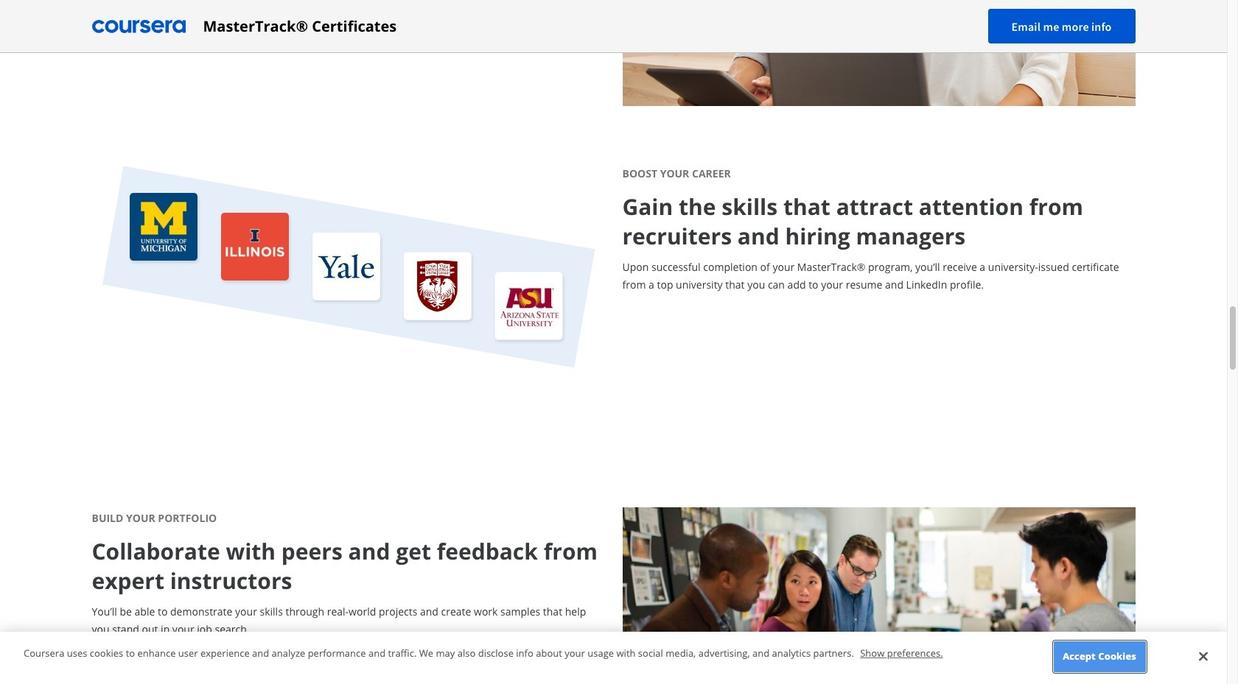 Task type: describe. For each thing, give the bounding box(es) containing it.
coursera image
[[92, 14, 185, 38]]



Task type: locate. For each thing, give the bounding box(es) containing it.
privacy alert dialog
[[0, 633, 1228, 685]]



Task type: vqa. For each thing, say whether or not it's contained in the screenshot.
version control
no



